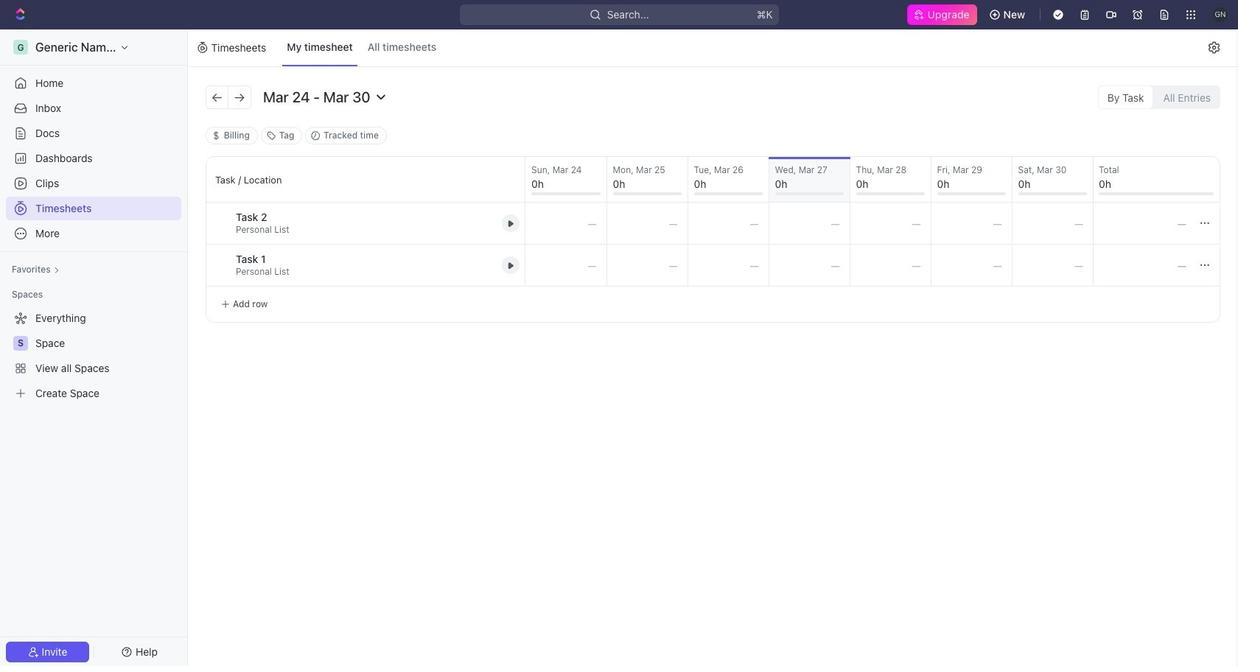 Task type: locate. For each thing, give the bounding box(es) containing it.
— text field
[[525, 203, 606, 244], [607, 203, 687, 244], [688, 203, 768, 244], [769, 203, 849, 244], [850, 203, 930, 244], [525, 245, 606, 286], [769, 245, 849, 286], [850, 245, 930, 286], [931, 245, 1011, 286], [1012, 245, 1093, 286], [1093, 245, 1196, 286]]

tree
[[6, 307, 181, 405]]

space, , element
[[13, 336, 28, 351]]

generic name's workspace, , element
[[13, 40, 28, 55]]

— text field
[[931, 203, 1011, 244], [1012, 203, 1093, 244], [1093, 203, 1196, 244], [607, 245, 687, 286], [688, 245, 768, 286]]

tree inside the sidebar navigation
[[6, 307, 181, 405]]



Task type: describe. For each thing, give the bounding box(es) containing it.
sidebar navigation
[[0, 29, 191, 666]]



Task type: vqa. For each thing, say whether or not it's contained in the screenshot.
pizza slice image
no



